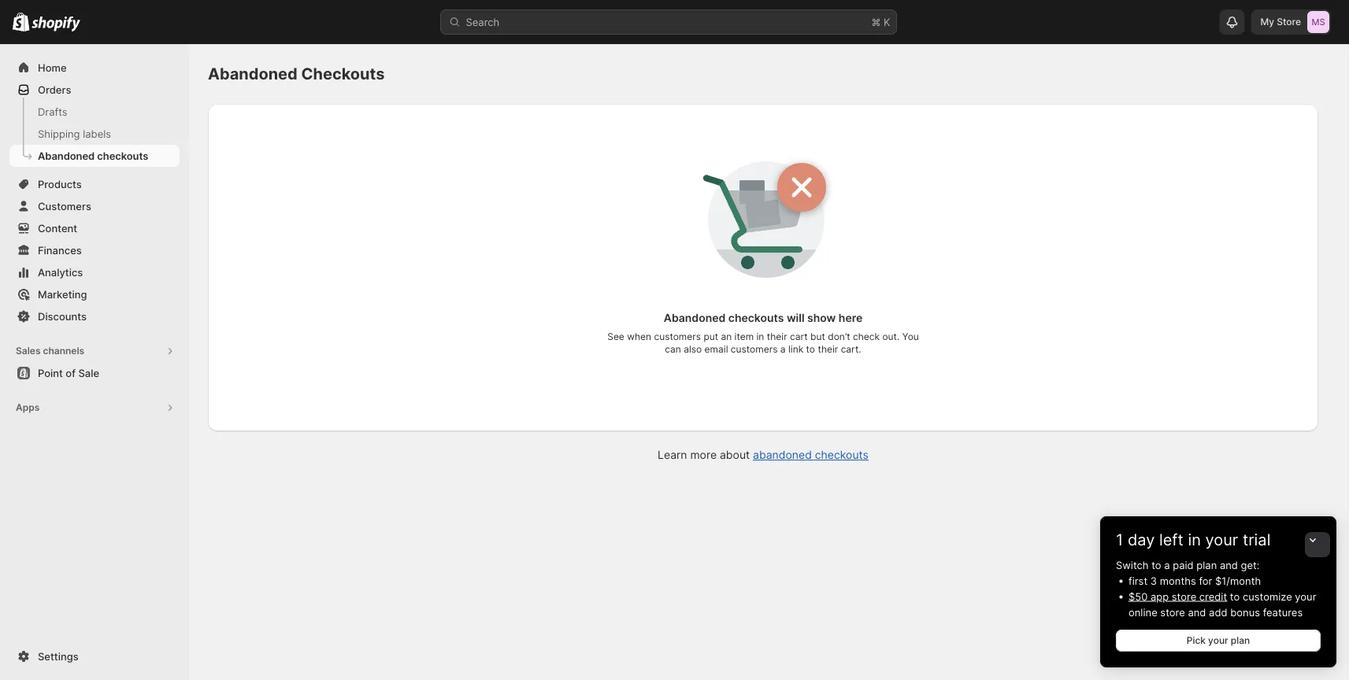 Task type: vqa. For each thing, say whether or not it's contained in the screenshot.
Inventory not tracked corresponding to Hat
no



Task type: locate. For each thing, give the bounding box(es) containing it.
channels
[[43, 346, 84, 357]]

1 horizontal spatial abandoned
[[208, 64, 298, 84]]

$50 app store credit link
[[1129, 591, 1228, 603]]

1 day left in your trial element
[[1101, 558, 1337, 668]]

more
[[691, 449, 717, 462]]

0 vertical spatial abandoned
[[208, 64, 298, 84]]

$50
[[1129, 591, 1148, 603]]

store
[[1172, 591, 1197, 603], [1161, 607, 1186, 619]]

1 vertical spatial abandoned
[[38, 150, 95, 162]]

abandoned checkouts link
[[9, 145, 180, 167]]

customers down "item"
[[731, 344, 778, 355]]

sales channels button
[[9, 340, 180, 362]]

and inside to customize your online store and add bonus features
[[1189, 607, 1207, 619]]

your left trial
[[1206, 531, 1239, 550]]

a
[[781, 344, 786, 355], [1165, 559, 1171, 572]]

0 horizontal spatial plan
[[1197, 559, 1218, 572]]

home link
[[9, 57, 180, 79]]

analytics link
[[9, 262, 180, 284]]

their
[[767, 331, 788, 343], [818, 344, 839, 355]]

store down $50 app store credit link
[[1161, 607, 1186, 619]]

checkouts down 'labels'
[[97, 150, 148, 162]]

and for plan
[[1220, 559, 1239, 572]]

0 vertical spatial your
[[1206, 531, 1239, 550]]

to down but at right
[[806, 344, 816, 355]]

1 horizontal spatial plan
[[1231, 635, 1251, 647]]

my store image
[[1308, 11, 1330, 33]]

1 vertical spatial plan
[[1231, 635, 1251, 647]]

abandoned for abandoned checkouts
[[208, 64, 298, 84]]

2 horizontal spatial abandoned
[[664, 312, 726, 325]]

checkouts inside 'abandoned checkouts will show here see when customers put an item in their cart but don't check out. you can also email customers a link to their cart.'
[[729, 312, 784, 325]]

and for store
[[1189, 607, 1207, 619]]

first 3 months for $1/month
[[1129, 575, 1262, 587]]

0 vertical spatial in
[[757, 331, 765, 343]]

1 vertical spatial and
[[1189, 607, 1207, 619]]

0 vertical spatial their
[[767, 331, 788, 343]]

0 vertical spatial and
[[1220, 559, 1239, 572]]

1 day left in your trial
[[1117, 531, 1271, 550]]

⌘
[[872, 16, 881, 28]]

and left add
[[1189, 607, 1207, 619]]

put
[[704, 331, 719, 343]]

to
[[806, 344, 816, 355], [1152, 559, 1162, 572], [1231, 591, 1240, 603]]

marketing link
[[9, 284, 180, 306]]

their down but at right
[[818, 344, 839, 355]]

home
[[38, 61, 67, 74]]

learn more about abandoned checkouts
[[658, 449, 869, 462]]

store inside to customize your online store and add bonus features
[[1161, 607, 1186, 619]]

1 horizontal spatial and
[[1220, 559, 1239, 572]]

email
[[705, 344, 728, 355]]

0 horizontal spatial customers
[[654, 331, 701, 343]]

day
[[1128, 531, 1155, 550]]

my store
[[1261, 16, 1302, 28]]

1 horizontal spatial checkouts
[[729, 312, 784, 325]]

don't
[[828, 331, 851, 343]]

1 vertical spatial in
[[1189, 531, 1202, 550]]

link
[[789, 344, 804, 355]]

in
[[757, 331, 765, 343], [1189, 531, 1202, 550]]

in right left
[[1189, 531, 1202, 550]]

switch to a paid plan and get:
[[1117, 559, 1260, 572]]

paid
[[1173, 559, 1194, 572]]

0 vertical spatial to
[[806, 344, 816, 355]]

a left link
[[781, 344, 786, 355]]

0 horizontal spatial in
[[757, 331, 765, 343]]

and up $1/month
[[1220, 559, 1239, 572]]

analytics
[[38, 266, 83, 279]]

abandoned
[[208, 64, 298, 84], [38, 150, 95, 162], [664, 312, 726, 325]]

here
[[839, 312, 863, 325]]

checkouts up "item"
[[729, 312, 784, 325]]

finances
[[38, 244, 82, 256]]

products link
[[9, 173, 180, 195]]

0 vertical spatial checkouts
[[97, 150, 148, 162]]

your up features
[[1296, 591, 1317, 603]]

1 vertical spatial a
[[1165, 559, 1171, 572]]

plan up for
[[1197, 559, 1218, 572]]

trial
[[1243, 531, 1271, 550]]

0 vertical spatial customers
[[654, 331, 701, 343]]

1
[[1117, 531, 1124, 550]]

plan
[[1197, 559, 1218, 572], [1231, 635, 1251, 647]]

0 horizontal spatial a
[[781, 344, 786, 355]]

shopify image
[[32, 16, 81, 32]]

1 horizontal spatial in
[[1189, 531, 1202, 550]]

abandoned checkouts will show here see when customers put an item in their cart but don't check out. you can also email customers a link to their cart.
[[608, 312, 919, 355]]

search
[[466, 16, 500, 28]]

customers up 'can'
[[654, 331, 701, 343]]

1 horizontal spatial customers
[[731, 344, 778, 355]]

3
[[1151, 575, 1158, 587]]

checkouts
[[97, 150, 148, 162], [729, 312, 784, 325], [815, 449, 869, 462]]

plan down bonus
[[1231, 635, 1251, 647]]

customers
[[38, 200, 91, 212]]

1 horizontal spatial a
[[1165, 559, 1171, 572]]

point of sale button
[[0, 362, 189, 385]]

1 vertical spatial store
[[1161, 607, 1186, 619]]

a inside 'abandoned checkouts will show here see when customers put an item in their cart but don't check out. you can also email customers a link to their cart.'
[[781, 344, 786, 355]]

add
[[1210, 607, 1228, 619]]

2 vertical spatial your
[[1209, 635, 1229, 647]]

can
[[665, 344, 681, 355]]

online
[[1129, 607, 1158, 619]]

to down $1/month
[[1231, 591, 1240, 603]]

marketing
[[38, 288, 87, 301]]

my
[[1261, 16, 1275, 28]]

checkouts for abandoned checkouts will show here see when customers put an item in their cart but don't check out. you can also email customers a link to their cart.
[[729, 312, 784, 325]]

to up 3
[[1152, 559, 1162, 572]]

0 horizontal spatial checkouts
[[97, 150, 148, 162]]

0 horizontal spatial to
[[806, 344, 816, 355]]

out.
[[883, 331, 900, 343]]

switch
[[1117, 559, 1149, 572]]

2 vertical spatial abandoned
[[664, 312, 726, 325]]

in right "item"
[[757, 331, 765, 343]]

1 vertical spatial their
[[818, 344, 839, 355]]

their left cart
[[767, 331, 788, 343]]

2 vertical spatial to
[[1231, 591, 1240, 603]]

0 vertical spatial a
[[781, 344, 786, 355]]

2 horizontal spatial to
[[1231, 591, 1240, 603]]

shipping
[[38, 128, 80, 140]]

0 horizontal spatial and
[[1189, 607, 1207, 619]]

cart
[[790, 331, 808, 343]]

2 horizontal spatial checkouts
[[815, 449, 869, 462]]

1 vertical spatial your
[[1296, 591, 1317, 603]]

$50 app store credit
[[1129, 591, 1228, 603]]

a left paid
[[1165, 559, 1171, 572]]

store down months on the bottom right
[[1172, 591, 1197, 603]]

checkouts right abandoned
[[815, 449, 869, 462]]

your inside pick your plan link
[[1209, 635, 1229, 647]]

1 vertical spatial customers
[[731, 344, 778, 355]]

customers
[[654, 331, 701, 343], [731, 344, 778, 355]]

1 vertical spatial checkouts
[[729, 312, 784, 325]]

0 vertical spatial plan
[[1197, 559, 1218, 572]]

and
[[1220, 559, 1239, 572], [1189, 607, 1207, 619]]

your right pick
[[1209, 635, 1229, 647]]

labels
[[83, 128, 111, 140]]

0 horizontal spatial abandoned
[[38, 150, 95, 162]]

1 vertical spatial to
[[1152, 559, 1162, 572]]

your
[[1206, 531, 1239, 550], [1296, 591, 1317, 603], [1209, 635, 1229, 647]]

sale
[[78, 367, 99, 379]]

an
[[721, 331, 732, 343]]

1 horizontal spatial their
[[818, 344, 839, 355]]



Task type: describe. For each thing, give the bounding box(es) containing it.
customers link
[[9, 195, 180, 217]]

left
[[1160, 531, 1184, 550]]

checkouts
[[301, 64, 385, 84]]

your inside 1 day left in your trial dropdown button
[[1206, 531, 1239, 550]]

you
[[903, 331, 919, 343]]

check
[[853, 331, 880, 343]]

1 day left in your trial button
[[1101, 517, 1337, 550]]

point of sale link
[[9, 362, 180, 385]]

orders link
[[9, 79, 180, 101]]

orders
[[38, 84, 71, 96]]

item
[[735, 331, 754, 343]]

drafts
[[38, 106, 67, 118]]

app
[[1151, 591, 1169, 603]]

abandoned for abandoned checkouts
[[38, 150, 95, 162]]

months
[[1160, 575, 1197, 587]]

shipping labels link
[[9, 123, 180, 145]]

your inside to customize your online store and add bonus features
[[1296, 591, 1317, 603]]

customize
[[1243, 591, 1293, 603]]

for
[[1200, 575, 1213, 587]]

but
[[811, 331, 826, 343]]

⌘ k
[[872, 16, 891, 28]]

point of sale
[[38, 367, 99, 379]]

bonus
[[1231, 607, 1261, 619]]

apps
[[16, 402, 40, 414]]

to inside to customize your online store and add bonus features
[[1231, 591, 1240, 603]]

to inside 'abandoned checkouts will show here see when customers put an item in their cart but don't check out. you can also email customers a link to their cart.'
[[806, 344, 816, 355]]

store
[[1277, 16, 1302, 28]]

0 horizontal spatial their
[[767, 331, 788, 343]]

credit
[[1200, 591, 1228, 603]]

plan inside pick your plan link
[[1231, 635, 1251, 647]]

get:
[[1241, 559, 1260, 572]]

shopify image
[[13, 12, 29, 31]]

sales channels
[[16, 346, 84, 357]]

when
[[627, 331, 652, 343]]

$1/month
[[1216, 575, 1262, 587]]

content link
[[9, 217, 180, 240]]

cart.
[[841, 344, 862, 355]]

learn
[[658, 449, 687, 462]]

also
[[684, 344, 702, 355]]

abandoned inside 'abandoned checkouts will show here see when customers put an item in their cart but don't check out. you can also email customers a link to their cart.'
[[664, 312, 726, 325]]

discounts link
[[9, 306, 180, 328]]

k
[[884, 16, 891, 28]]

of
[[66, 367, 76, 379]]

about
[[720, 449, 750, 462]]

abandoned checkouts link
[[753, 449, 869, 462]]

finances link
[[9, 240, 180, 262]]

0 vertical spatial store
[[1172, 591, 1197, 603]]

content
[[38, 222, 77, 234]]

pick your plan link
[[1117, 630, 1321, 652]]

discounts
[[38, 310, 87, 323]]

point
[[38, 367, 63, 379]]

will
[[787, 312, 805, 325]]

apps button
[[9, 397, 180, 419]]

settings link
[[9, 646, 180, 668]]

in inside dropdown button
[[1189, 531, 1202, 550]]

drafts link
[[9, 101, 180, 123]]

shipping labels
[[38, 128, 111, 140]]

pick your plan
[[1187, 635, 1251, 647]]

to customize your online store and add bonus features
[[1129, 591, 1317, 619]]

features
[[1264, 607, 1303, 619]]

abandoned checkouts
[[38, 150, 148, 162]]

in inside 'abandoned checkouts will show here see when customers put an item in their cart but don't check out. you can also email customers a link to their cart.'
[[757, 331, 765, 343]]

first
[[1129, 575, 1148, 587]]

products
[[38, 178, 82, 190]]

abandoned
[[753, 449, 812, 462]]

abandoned checkouts
[[208, 64, 385, 84]]

settings
[[38, 651, 79, 663]]

2 vertical spatial checkouts
[[815, 449, 869, 462]]

checkouts for abandoned checkouts
[[97, 150, 148, 162]]

show
[[808, 312, 836, 325]]

see
[[608, 331, 625, 343]]

1 horizontal spatial to
[[1152, 559, 1162, 572]]

sales
[[16, 346, 41, 357]]

pick
[[1187, 635, 1206, 647]]



